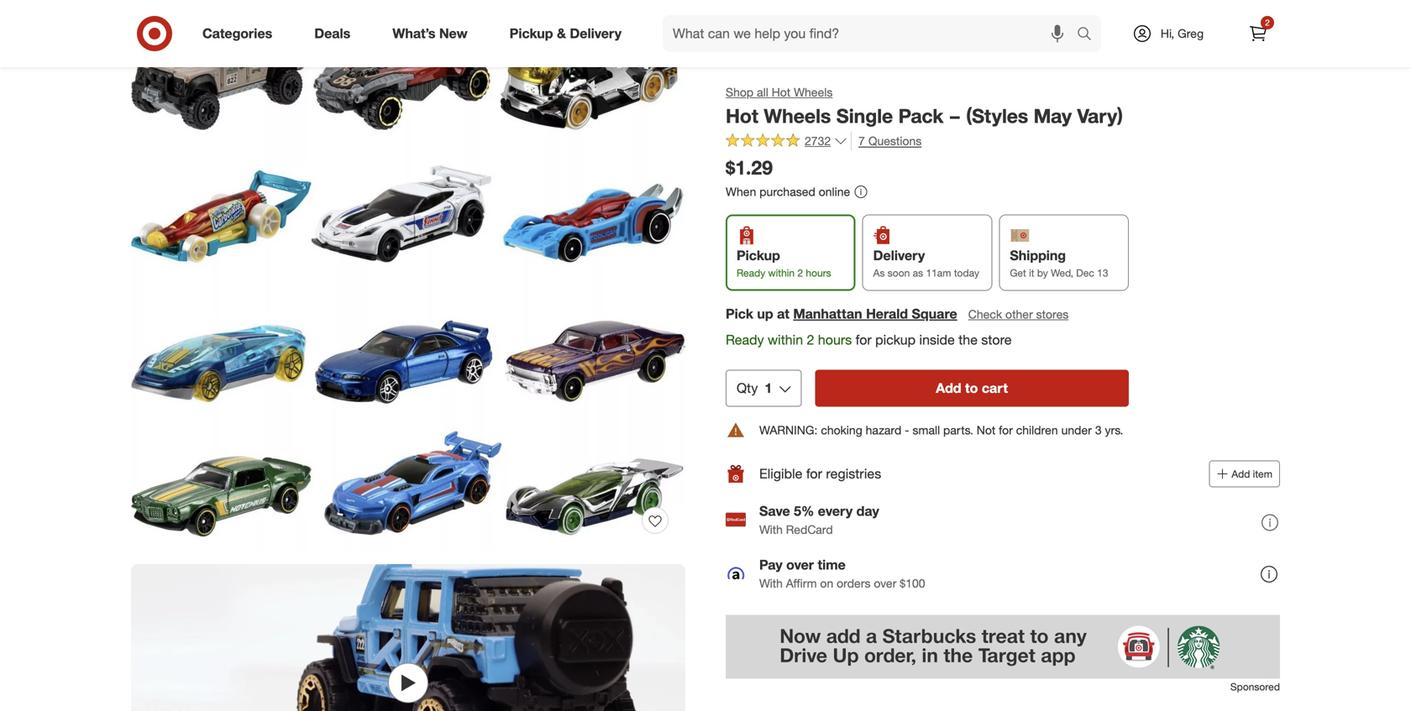 Task type: describe. For each thing, give the bounding box(es) containing it.
hi, greg
[[1161, 26, 1204, 41]]

sponsored
[[1231, 681, 1281, 694]]

hot wheels single pack &#8211; (styles may vary), 1 of 41 image
[[131, 0, 686, 551]]

ready inside pickup ready within 2 hours
[[737, 267, 766, 279]]

may
[[1034, 104, 1073, 128]]

7 questions link
[[852, 132, 922, 151]]

add to cart
[[936, 380, 1009, 397]]

the
[[959, 332, 978, 348]]

new
[[439, 25, 468, 42]]

herald
[[867, 306, 909, 322]]

hazard
[[866, 423, 902, 438]]

3
[[1096, 423, 1102, 438]]

manhattan herald square button
[[794, 305, 958, 324]]

with inside the save 5% every day with redcard
[[760, 523, 783, 537]]

day
[[857, 503, 880, 520]]

what's
[[393, 25, 436, 42]]

up
[[758, 306, 774, 322]]

as
[[913, 267, 924, 279]]

orders
[[837, 576, 871, 591]]

square
[[912, 306, 958, 322]]

children
[[1017, 423, 1059, 438]]

search button
[[1070, 15, 1110, 55]]

0 horizontal spatial over
[[787, 557, 814, 573]]

not
[[977, 423, 996, 438]]

small
[[913, 423, 941, 438]]

save 5% every day with redcard
[[760, 503, 880, 537]]

online
[[819, 184, 851, 199]]

$100
[[900, 576, 926, 591]]

by
[[1038, 267, 1049, 279]]

yrs.
[[1106, 423, 1124, 438]]

pick
[[726, 306, 754, 322]]

registries
[[827, 466, 882, 482]]

2 link
[[1241, 15, 1278, 52]]

1 vertical spatial hours
[[819, 332, 852, 348]]

delivery inside delivery as soon as 11am today
[[874, 247, 926, 264]]

pickup ready within 2 hours
[[737, 247, 832, 279]]

What can we help you find? suggestions appear below search field
[[663, 15, 1082, 52]]

vary)
[[1078, 104, 1124, 128]]

check
[[969, 307, 1003, 322]]

0 vertical spatial hot
[[772, 85, 791, 100]]

0 horizontal spatial hot
[[726, 104, 759, 128]]

time
[[818, 557, 846, 573]]

2 inside "link"
[[1266, 17, 1271, 28]]

pickup for &
[[510, 25, 553, 42]]

categories
[[203, 25, 272, 42]]

13
[[1098, 267, 1109, 279]]

pickup for ready
[[737, 247, 781, 264]]

pickup & delivery link
[[496, 15, 643, 52]]

when
[[726, 184, 757, 199]]

hot wheels single pack &#8211; (styles may vary), 2 of 41, play video image
[[131, 565, 686, 712]]

delivery as soon as 11am today
[[874, 247, 980, 279]]

7
[[859, 134, 866, 149]]

7 questions
[[859, 134, 922, 149]]

add to cart button
[[815, 370, 1130, 407]]

what's new
[[393, 25, 468, 42]]

advertisement region
[[726, 615, 1281, 679]]

redcard
[[787, 523, 833, 537]]

2 vertical spatial for
[[807, 466, 823, 482]]

save
[[760, 503, 791, 520]]

under
[[1062, 423, 1093, 438]]

pickup
[[876, 332, 916, 348]]

dec
[[1077, 267, 1095, 279]]

shop all hot wheels hot wheels single pack – (styles may vary)
[[726, 85, 1124, 128]]

add item
[[1232, 468, 1273, 481]]

choking
[[821, 423, 863, 438]]

inside
[[920, 332, 955, 348]]



Task type: vqa. For each thing, say whether or not it's contained in the screenshot.
left ships
no



Task type: locate. For each thing, give the bounding box(es) containing it.
pay
[[760, 557, 783, 573]]

parts.
[[944, 423, 974, 438]]

with
[[760, 523, 783, 537], [760, 576, 783, 591]]

1 horizontal spatial pickup
[[737, 247, 781, 264]]

with inside pay over time with affirm on orders over $100
[[760, 576, 783, 591]]

2 with from the top
[[760, 576, 783, 591]]

1 vertical spatial delivery
[[874, 247, 926, 264]]

item
[[1254, 468, 1273, 481]]

2732 link
[[726, 132, 848, 152]]

hot down shop
[[726, 104, 759, 128]]

0 vertical spatial hours
[[806, 267, 832, 279]]

$1.29
[[726, 156, 773, 180]]

hot
[[772, 85, 791, 100], [726, 104, 759, 128]]

categories link
[[188, 15, 294, 52]]

store
[[982, 332, 1012, 348]]

0 vertical spatial ready
[[737, 267, 766, 279]]

hours down pick up at manhattan herald square
[[819, 332, 852, 348]]

deals
[[315, 25, 351, 42]]

for right not
[[999, 423, 1013, 438]]

deals link
[[300, 15, 372, 52]]

1 vertical spatial with
[[760, 576, 783, 591]]

eligible for registries
[[760, 466, 882, 482]]

1 vertical spatial 2
[[798, 267, 804, 279]]

for right eligible
[[807, 466, 823, 482]]

1 vertical spatial over
[[874, 576, 897, 591]]

0 horizontal spatial add
[[936, 380, 962, 397]]

purchased
[[760, 184, 816, 199]]

1 horizontal spatial for
[[856, 332, 872, 348]]

0 vertical spatial 2
[[1266, 17, 1271, 28]]

hours inside pickup ready within 2 hours
[[806, 267, 832, 279]]

check other stores button
[[968, 305, 1070, 324]]

over left $100
[[874, 576, 897, 591]]

pickup & delivery
[[510, 25, 622, 42]]

add
[[936, 380, 962, 397], [1232, 468, 1251, 481]]

0 vertical spatial add
[[936, 380, 962, 397]]

0 horizontal spatial for
[[807, 466, 823, 482]]

to
[[966, 380, 979, 397]]

&
[[557, 25, 566, 42]]

-
[[905, 423, 910, 438]]

over up "affirm"
[[787, 557, 814, 573]]

1 vertical spatial pickup
[[737, 247, 781, 264]]

on
[[821, 576, 834, 591]]

0 vertical spatial over
[[787, 557, 814, 573]]

add left to
[[936, 380, 962, 397]]

1 vertical spatial for
[[999, 423, 1013, 438]]

0 vertical spatial delivery
[[570, 25, 622, 42]]

0 vertical spatial within
[[769, 267, 795, 279]]

pickup
[[510, 25, 553, 42], [737, 247, 781, 264]]

other
[[1006, 307, 1034, 322]]

shipping
[[1011, 247, 1067, 264]]

with down save
[[760, 523, 783, 537]]

2 horizontal spatial for
[[999, 423, 1013, 438]]

qty
[[737, 380, 758, 397]]

pack
[[899, 104, 944, 128]]

pickup left &
[[510, 25, 553, 42]]

every
[[818, 503, 853, 520]]

delivery up 'soon'
[[874, 247, 926, 264]]

–
[[950, 104, 961, 128]]

1 horizontal spatial add
[[1232, 468, 1251, 481]]

pickup up up on the right top
[[737, 247, 781, 264]]

hot right all
[[772, 85, 791, 100]]

add left 'item'
[[1232, 468, 1251, 481]]

within up at
[[769, 267, 795, 279]]

ready down pick
[[726, 332, 764, 348]]

hi,
[[1161, 26, 1175, 41]]

1 horizontal spatial delivery
[[874, 247, 926, 264]]

1 within from the top
[[769, 267, 795, 279]]

with down pay
[[760, 576, 783, 591]]

0 vertical spatial pickup
[[510, 25, 553, 42]]

2 within from the top
[[768, 332, 804, 348]]

over
[[787, 557, 814, 573], [874, 576, 897, 591]]

1 horizontal spatial hot
[[772, 85, 791, 100]]

2732
[[805, 134, 831, 148]]

shop
[[726, 85, 754, 100]]

check other stores
[[969, 307, 1069, 322]]

1 with from the top
[[760, 523, 783, 537]]

ready up pick
[[737, 267, 766, 279]]

search
[[1070, 27, 1110, 43]]

2 right greg
[[1266, 17, 1271, 28]]

manhattan
[[794, 306, 863, 322]]

greg
[[1178, 26, 1204, 41]]

delivery right &
[[570, 25, 622, 42]]

11am
[[927, 267, 952, 279]]

1 vertical spatial hot
[[726, 104, 759, 128]]

(styles
[[967, 104, 1029, 128]]

delivery
[[570, 25, 622, 42], [874, 247, 926, 264]]

soon
[[888, 267, 911, 279]]

warning:
[[760, 423, 818, 438]]

all
[[757, 85, 769, 100]]

2 horizontal spatial 2
[[1266, 17, 1271, 28]]

shipping get it by wed, dec 13
[[1011, 247, 1109, 279]]

single
[[837, 104, 894, 128]]

delivery inside pickup & delivery link
[[570, 25, 622, 42]]

1 vertical spatial within
[[768, 332, 804, 348]]

wheels
[[794, 85, 833, 100], [764, 104, 832, 128]]

wheels up 2732
[[794, 85, 833, 100]]

cart
[[982, 380, 1009, 397]]

0 horizontal spatial 2
[[798, 267, 804, 279]]

add item button
[[1210, 461, 1281, 488]]

2 down manhattan
[[807, 332, 815, 348]]

at
[[778, 306, 790, 322]]

5%
[[794, 503, 815, 520]]

within
[[769, 267, 795, 279], [768, 332, 804, 348]]

pickup inside pickup ready within 2 hours
[[737, 247, 781, 264]]

1 horizontal spatial 2
[[807, 332, 815, 348]]

ready within 2 hours for pickup inside the store
[[726, 332, 1012, 348]]

1 horizontal spatial over
[[874, 576, 897, 591]]

2 up manhattan
[[798, 267, 804, 279]]

within inside pickup ready within 2 hours
[[769, 267, 795, 279]]

warning: choking hazard - small parts. not for children under 3 yrs.
[[760, 423, 1124, 438]]

add for add to cart
[[936, 380, 962, 397]]

get
[[1011, 267, 1027, 279]]

1 vertical spatial wheels
[[764, 104, 832, 128]]

2 vertical spatial 2
[[807, 332, 815, 348]]

qty 1
[[737, 380, 773, 397]]

2 inside pickup ready within 2 hours
[[798, 267, 804, 279]]

as
[[874, 267, 885, 279]]

1 vertical spatial ready
[[726, 332, 764, 348]]

hours up manhattan
[[806, 267, 832, 279]]

wheels up 2732 'link'
[[764, 104, 832, 128]]

0 vertical spatial for
[[856, 332, 872, 348]]

for down manhattan herald square button
[[856, 332, 872, 348]]

stores
[[1037, 307, 1069, 322]]

affirm
[[787, 576, 817, 591]]

0 vertical spatial with
[[760, 523, 783, 537]]

0 vertical spatial wheels
[[794, 85, 833, 100]]

pick up at manhattan herald square
[[726, 306, 958, 322]]

0 horizontal spatial delivery
[[570, 25, 622, 42]]

when purchased online
[[726, 184, 851, 199]]

within down at
[[768, 332, 804, 348]]

eligible
[[760, 466, 803, 482]]

0 horizontal spatial pickup
[[510, 25, 553, 42]]

today
[[955, 267, 980, 279]]

pay over time with affirm on orders over $100
[[760, 557, 926, 591]]

2
[[1266, 17, 1271, 28], [798, 267, 804, 279], [807, 332, 815, 348]]

wed,
[[1052, 267, 1074, 279]]

it
[[1030, 267, 1035, 279]]

questions
[[869, 134, 922, 149]]

add for add item
[[1232, 468, 1251, 481]]

1 vertical spatial add
[[1232, 468, 1251, 481]]



